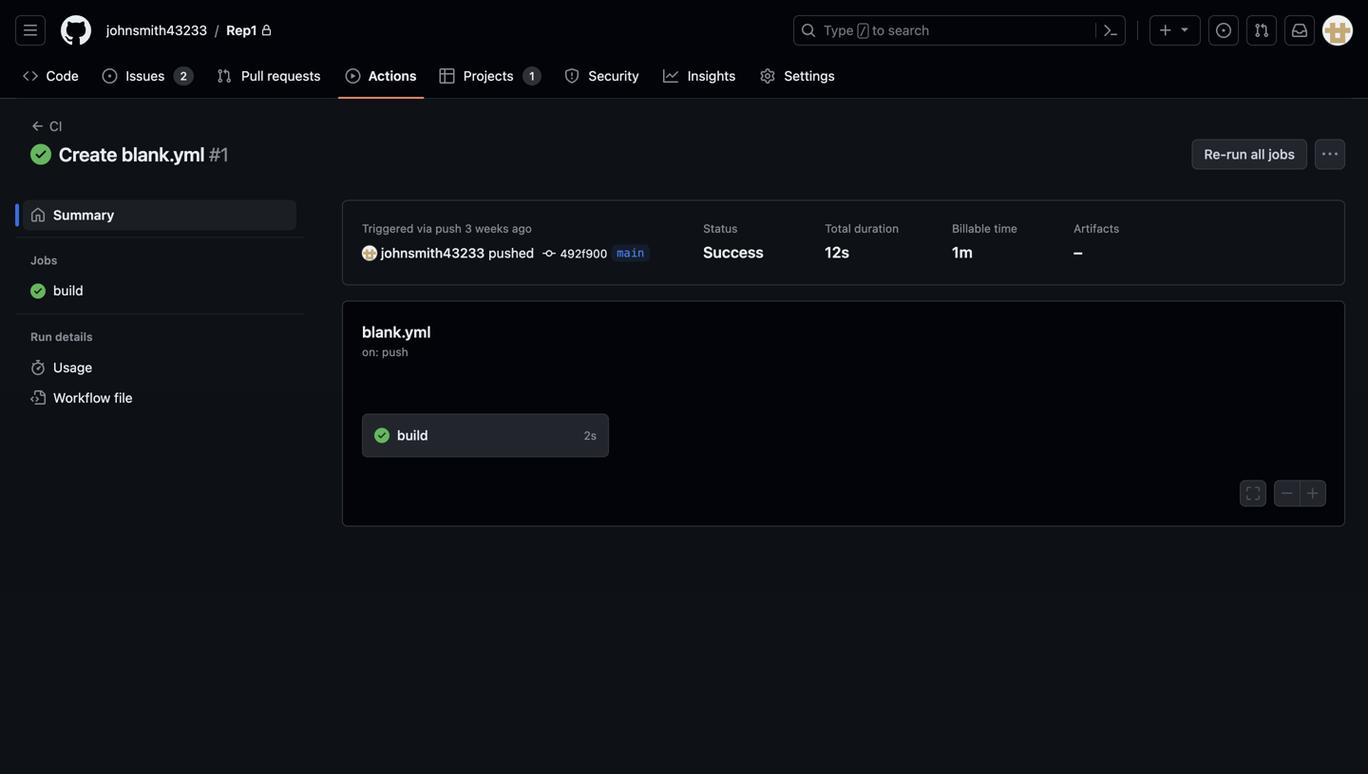 Task type: locate. For each thing, give the bounding box(es) containing it.
push
[[435, 222, 462, 235], [382, 345, 408, 358]]

1 vertical spatial push
[[382, 345, 408, 358]]

push left 3
[[435, 222, 462, 235]]

12s
[[825, 243, 849, 261]]

492f900 link
[[542, 245, 607, 262]]

status success
[[703, 222, 764, 261]]

0 horizontal spatial blank.yml
[[122, 143, 205, 165]]

0 horizontal spatial johnsmith43233
[[106, 22, 207, 38]]

create blank.yml #1
[[59, 143, 229, 165]]

build down jobs
[[53, 283, 83, 299]]

completed successfully image
[[30, 144, 51, 165]]

weeks
[[475, 222, 509, 235]]

main
[[617, 246, 644, 260]]

issue opened image
[[102, 68, 117, 84]]

/
[[215, 22, 219, 38], [860, 25, 866, 38]]

homepage image
[[61, 15, 91, 46]]

push for triggered
[[435, 222, 462, 235]]

johnsmith43233 /
[[106, 22, 219, 38]]

1 horizontal spatial /
[[860, 25, 866, 38]]

command palette image
[[1103, 23, 1118, 38]]

build inside jobs build
[[53, 283, 83, 299]]

0 horizontal spatial johnsmith43233 link
[[99, 15, 215, 46]]

push for blank.yml
[[382, 345, 408, 358]]

workflow file
[[53, 390, 133, 406]]

johnsmith43233 for johnsmith43233
[[381, 245, 485, 261]]

plus image
[[1158, 23, 1173, 38]]

projects
[[463, 68, 514, 84]]

johnsmith43233 link
[[99, 15, 215, 46], [362, 243, 485, 263]]

jobs
[[1269, 146, 1295, 162]]

rep1 link
[[219, 15, 280, 46]]

1 horizontal spatial build
[[397, 427, 428, 443]]

1 vertical spatial johnsmith43233
[[381, 245, 485, 261]]

issues
[[126, 68, 165, 84]]

run details list
[[23, 353, 296, 414]]

triggered
[[362, 222, 414, 235]]

0 vertical spatial push
[[435, 222, 462, 235]]

3
[[465, 222, 472, 235]]

issue opened image
[[1216, 23, 1231, 38]]

code
[[46, 68, 79, 84]]

triangle down image
[[1177, 21, 1192, 37]]

1 horizontal spatial johnsmith43233 link
[[362, 243, 485, 263]]

duration
[[854, 222, 899, 235]]

build
[[53, 283, 83, 299], [397, 427, 428, 443]]

play image
[[345, 68, 361, 84]]

johnsmith43233
[[106, 22, 207, 38], [381, 245, 485, 261]]

table image
[[439, 68, 455, 84]]

security link
[[557, 62, 648, 90]]

git pull request image
[[1254, 23, 1269, 38]]

blank.yml up on:
[[362, 323, 431, 341]]

pushed
[[489, 245, 534, 261]]

build right completed successfully icon
[[397, 427, 428, 443]]

re-run all jobs
[[1204, 146, 1295, 162]]

0 horizontal spatial push
[[382, 345, 408, 358]]

johnsmith43233 inside johnsmith43233 /
[[106, 22, 207, 38]]

1 horizontal spatial johnsmith43233
[[381, 245, 485, 261]]

johnsmith43233 link down via
[[362, 243, 485, 263]]

johnsmith43233 up issues
[[106, 22, 207, 38]]

1
[[529, 69, 535, 83]]

run
[[30, 330, 52, 344]]

blank.yml left #1
[[122, 143, 205, 165]]

#1
[[209, 143, 229, 165]]

1 horizontal spatial push
[[435, 222, 462, 235]]

time
[[994, 222, 1017, 235]]

1m link
[[952, 243, 973, 261]]

ci link
[[23, 114, 70, 138]]

details
[[55, 330, 93, 344]]

re-
[[1204, 146, 1226, 162]]

@johnsmith43233 image
[[362, 246, 377, 261]]

1 vertical spatial johnsmith43233 link
[[362, 243, 485, 263]]

settings
[[784, 68, 835, 84]]

run details
[[30, 330, 93, 344]]

run
[[1226, 146, 1247, 162]]

via
[[417, 222, 432, 235]]

/ inside type / to search
[[860, 25, 866, 38]]

1 horizontal spatial blank.yml
[[362, 323, 431, 341]]

actions link
[[338, 62, 424, 90]]

blank.yml
[[122, 143, 205, 165], [362, 323, 431, 341]]

jobs build
[[30, 253, 83, 299]]

/ inside johnsmith43233 /
[[215, 22, 219, 38]]

billable time 1m
[[952, 222, 1017, 261]]

insights link
[[656, 62, 745, 90]]

johnsmith43233 down via
[[381, 245, 485, 261]]

0 vertical spatial blank.yml
[[122, 143, 205, 165]]

2
[[180, 69, 187, 83]]

push inside blank.yml on: push
[[382, 345, 408, 358]]

johnsmith43233 link up issues
[[99, 15, 215, 46]]

/ left to
[[860, 25, 866, 38]]

completed successfully image
[[374, 428, 390, 443]]

requests
[[267, 68, 321, 84]]

1 vertical spatial blank.yml
[[362, 323, 431, 341]]

usage
[[53, 360, 92, 375]]

0 horizontal spatial build
[[53, 283, 83, 299]]

list
[[99, 15, 782, 46]]

0 vertical spatial build
[[53, 283, 83, 299]]

pull
[[241, 68, 264, 84]]

git commit image
[[542, 245, 557, 260]]

/ for type
[[860, 25, 866, 38]]

gear image
[[760, 68, 775, 84]]

–
[[1074, 243, 1083, 261]]

settings link
[[752, 62, 844, 90]]

/ left rep1
[[215, 22, 219, 38]]

0 vertical spatial johnsmith43233
[[106, 22, 207, 38]]

push down blank.yml 'link'
[[382, 345, 408, 358]]

0 horizontal spatial /
[[215, 22, 219, 38]]

re-run all jobs button
[[1192, 139, 1307, 169]]



Task type: vqa. For each thing, say whether or not it's contained in the screenshot.
'option'
no



Task type: describe. For each thing, give the bounding box(es) containing it.
file
[[114, 390, 133, 406]]

main link
[[611, 244, 650, 262]]

code link
[[15, 62, 87, 90]]

code image
[[23, 68, 38, 84]]

1 vertical spatial build
[[397, 427, 428, 443]]

type / to search
[[824, 22, 929, 38]]

to
[[872, 22, 885, 38]]

johnsmith43233 for johnsmith43233 /
[[106, 22, 207, 38]]

status
[[703, 222, 738, 235]]

graph image
[[663, 68, 679, 84]]

workflow file link
[[23, 383, 296, 414]]

type
[[824, 22, 854, 38]]

usage link
[[23, 353, 296, 383]]

total
[[825, 222, 851, 235]]

security
[[589, 68, 639, 84]]

ago
[[512, 222, 532, 235]]

actions
[[368, 68, 417, 84]]

notifications image
[[1292, 23, 1307, 38]]

artifacts –
[[1074, 222, 1119, 261]]

on:
[[362, 345, 379, 358]]

shield image
[[564, 68, 580, 84]]

jobs
[[30, 253, 57, 267]]

blank.yml on: push
[[362, 323, 431, 358]]

arrow left image
[[30, 119, 46, 134]]

summary link
[[23, 200, 296, 230]]

summary
[[53, 207, 114, 223]]

billable
[[952, 222, 991, 235]]

0 vertical spatial johnsmith43233 link
[[99, 15, 215, 46]]

git pull request image
[[217, 68, 232, 84]]

show workflow options image
[[1322, 147, 1338, 162]]

492f900
[[557, 247, 607, 260]]

12s link
[[825, 243, 849, 261]]

ci
[[49, 118, 62, 134]]

list containing johnsmith43233 /
[[99, 15, 782, 46]]

search
[[888, 22, 929, 38]]

total duration 12s
[[825, 222, 899, 261]]

rep1
[[226, 22, 257, 38]]

blank.yml link
[[362, 320, 431, 343]]

success
[[703, 243, 764, 261]]

pull requests link
[[209, 62, 330, 90]]

all
[[1251, 146, 1265, 162]]

/ for johnsmith43233
[[215, 22, 219, 38]]

build link
[[23, 276, 269, 307]]

workflow
[[53, 390, 111, 406]]

insights
[[688, 68, 736, 84]]

artifacts
[[1074, 222, 1119, 235]]

create
[[59, 143, 117, 165]]

triggered via push 3 weeks ago
[[362, 222, 532, 235]]

lock image
[[261, 25, 272, 36]]

1m
[[952, 243, 973, 261]]

pull requests
[[241, 68, 321, 84]]

2s
[[584, 429, 597, 442]]



